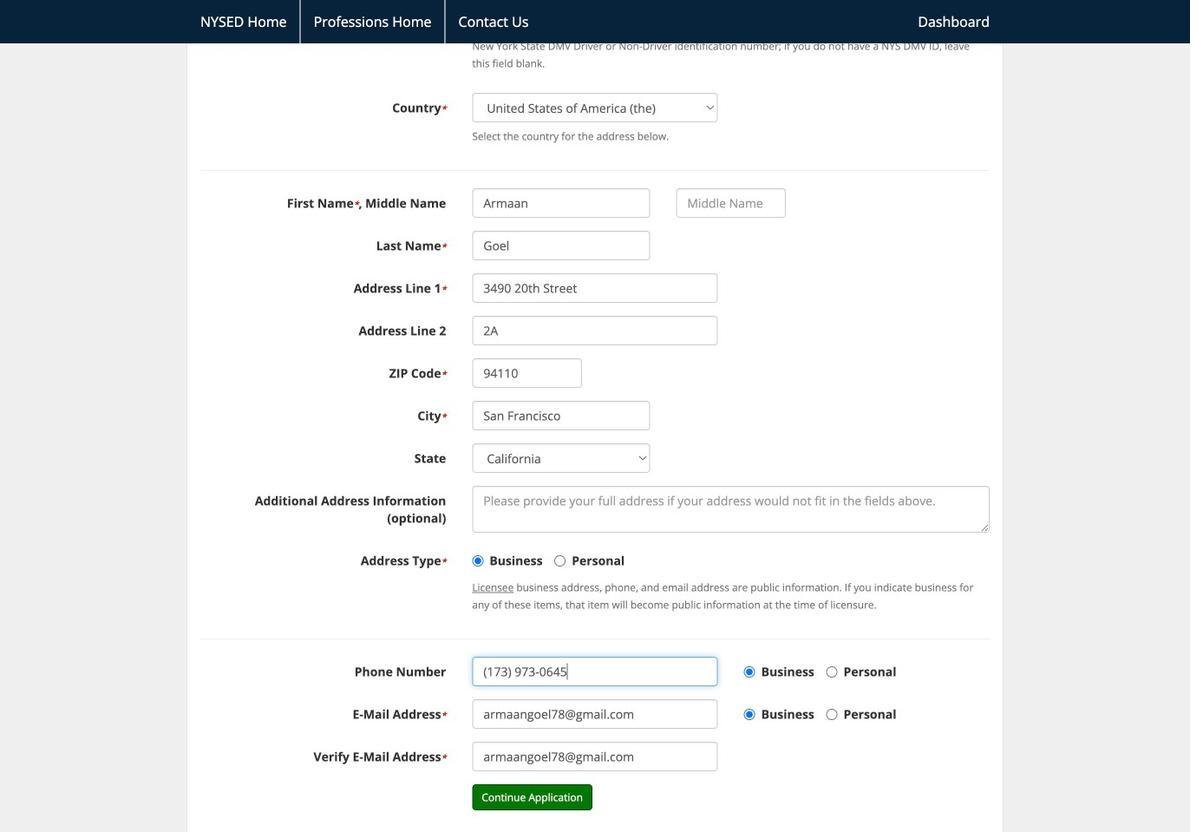Task type: locate. For each thing, give the bounding box(es) containing it.
None submit
[[472, 785, 593, 811]]

None radio
[[744, 667, 755, 678], [827, 667, 838, 678], [744, 709, 755, 720], [827, 709, 838, 720], [744, 667, 755, 678], [827, 667, 838, 678], [744, 709, 755, 720], [827, 709, 838, 720]]

Last Name text field
[[472, 231, 650, 260]]

None radio
[[472, 555, 484, 567], [555, 555, 566, 567], [472, 555, 484, 567], [555, 555, 566, 567]]

City text field
[[472, 401, 650, 431]]

ID text field
[[472, 3, 650, 32]]

Address Line 2 text field
[[472, 316, 718, 346]]

ZIP Code text field
[[472, 359, 582, 388]]

Please re-enter your e-mail address. text field
[[472, 742, 718, 772]]



Task type: vqa. For each thing, say whether or not it's contained in the screenshot.
radio
yes



Task type: describe. For each thing, give the bounding box(es) containing it.
Enter phone number (optional) text field
[[472, 657, 718, 687]]

Middle Name text field
[[676, 188, 786, 218]]

Please provide your full address if your address would not fit in the fields above. text field
[[472, 486, 990, 533]]

Email text field
[[472, 700, 718, 729]]

First Name text field
[[472, 188, 650, 218]]

Address Line 1 text field
[[472, 273, 718, 303]]



